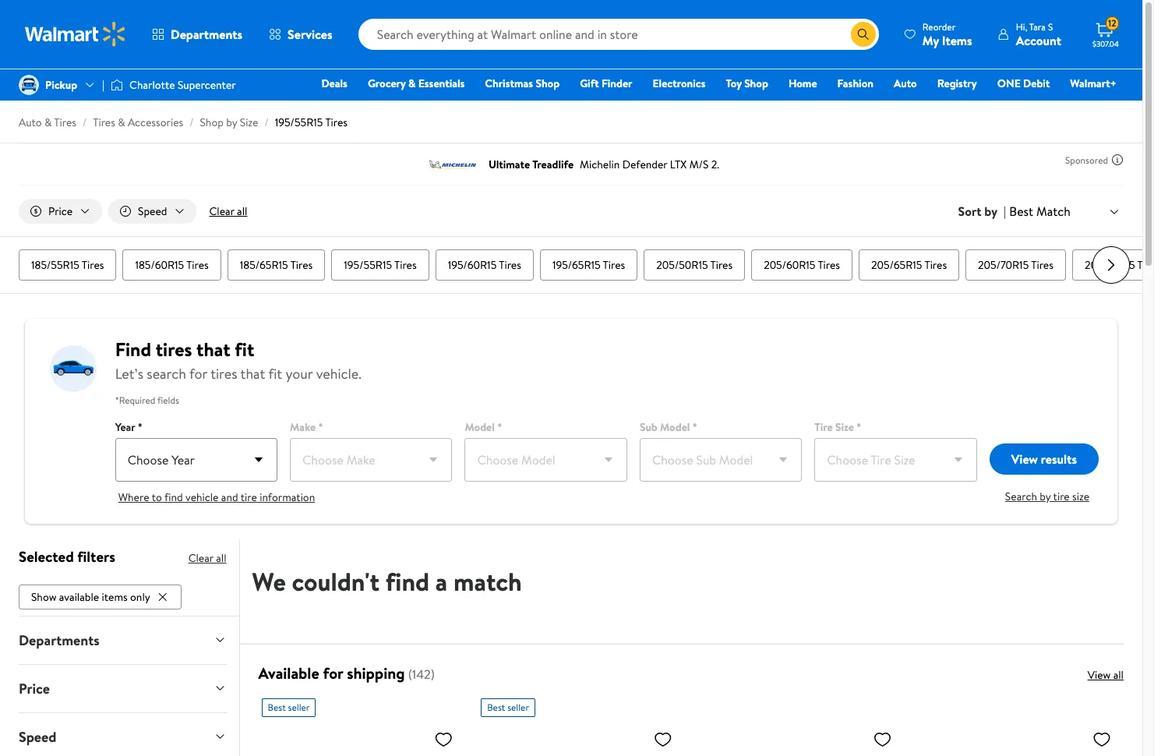 Task type: locate. For each thing, give the bounding box(es) containing it.
tires right '185/65r15'
[[291, 257, 313, 273]]

gift finder
[[580, 76, 633, 91]]

0 vertical spatial view
[[1012, 451, 1038, 468]]

0 vertical spatial tires
[[156, 336, 192, 363]]

0 vertical spatial speed button
[[108, 199, 197, 224]]

tires inside 185/65r15 tires link
[[291, 257, 313, 273]]

tires right 205/50r15
[[711, 257, 733, 273]]

4 * from the left
[[693, 420, 698, 435]]

clear down vehicle
[[188, 550, 214, 566]]

search by tire size
[[1006, 489, 1090, 504]]

1 * from the left
[[138, 420, 143, 435]]

0 vertical spatial all
[[237, 203, 247, 219]]

1 vertical spatial find
[[386, 565, 430, 599]]

0 vertical spatial speed
[[138, 203, 167, 219]]

1 vertical spatial price button
[[6, 665, 239, 712]]

0 vertical spatial auto
[[894, 76, 917, 91]]

| left best match
[[1004, 203, 1007, 220]]

tires right 205/70r15
[[1032, 257, 1054, 273]]

tires right 195/60r15
[[499, 257, 521, 273]]

price button up 185/55r15
[[19, 199, 102, 224]]

& right grocery
[[409, 76, 416, 91]]

0 horizontal spatial auto
[[19, 115, 42, 130]]

205/60r15 tires
[[764, 257, 840, 273]]

sort
[[959, 203, 982, 220]]

& left accessories
[[118, 115, 125, 130]]

toy shop
[[726, 76, 769, 91]]

find for to
[[164, 490, 183, 505]]

0 vertical spatial for
[[189, 364, 207, 384]]

grocery & essentials link
[[361, 75, 472, 92]]

best match button
[[1007, 201, 1124, 222]]

1 horizontal spatial size
[[836, 420, 854, 435]]

 image left the charlotte
[[111, 77, 123, 93]]

deals link
[[315, 75, 355, 92]]

tires
[[54, 115, 76, 130], [93, 115, 115, 130], [325, 115, 348, 130], [82, 257, 104, 273], [186, 257, 209, 273], [291, 257, 313, 273], [394, 257, 417, 273], [499, 257, 521, 273], [603, 257, 625, 273], [711, 257, 733, 273], [818, 257, 840, 273], [925, 257, 947, 273], [1032, 257, 1054, 273]]

selected
[[19, 547, 74, 567]]

5 * from the left
[[857, 420, 862, 435]]

best seller for second product group
[[487, 701, 529, 714]]

1 horizontal spatial tires
[[211, 364, 237, 384]]

0 vertical spatial clear
[[209, 203, 234, 219]]

0 horizontal spatial shop
[[200, 115, 224, 130]]

price inside tab
[[19, 679, 50, 698]]

 image left pickup
[[19, 75, 39, 95]]

product group
[[262, 692, 459, 756], [481, 692, 679, 756]]

tires right 205/65r15 on the right of the page
[[925, 257, 947, 273]]

where
[[118, 490, 149, 505]]

0 vertical spatial size
[[240, 115, 258, 130]]

1 horizontal spatial view
[[1088, 667, 1111, 683]]

clear all
[[209, 203, 247, 219], [188, 550, 227, 566]]

1 horizontal spatial  image
[[111, 77, 123, 93]]

1 horizontal spatial best seller
[[487, 701, 529, 714]]

view left results
[[1012, 451, 1038, 468]]

find right to at the left bottom
[[164, 490, 183, 505]]

2 best seller from the left
[[487, 701, 529, 714]]

& for essentials
[[409, 76, 416, 91]]

tires & accessories link
[[93, 115, 183, 130]]

1 horizontal spatial model
[[660, 420, 690, 435]]

tires right search
[[211, 364, 237, 384]]

1 horizontal spatial /
[[190, 115, 194, 130]]

2 seller from the left
[[508, 701, 529, 714]]

2 horizontal spatial &
[[409, 76, 416, 91]]

speed button down price tab
[[6, 713, 239, 756]]

195/60r15 tires
[[448, 257, 521, 273]]

finder
[[602, 76, 633, 91]]

2 vertical spatial all
[[1114, 667, 1124, 683]]

0 vertical spatial 195/55r15
[[275, 115, 323, 130]]

by inside 'button'
[[1040, 489, 1051, 504]]

tire right and
[[241, 490, 257, 505]]

1 vertical spatial size
[[836, 420, 854, 435]]

speed tab
[[6, 713, 239, 756]]

1 vertical spatial speed
[[19, 727, 56, 747]]

find left a
[[386, 565, 430, 599]]

filters
[[77, 547, 115, 567]]

shop inside the christmas shop "link"
[[536, 76, 560, 91]]

1 vertical spatial 195/55r15 tires link
[[332, 250, 429, 281]]

tires for 185/55r15 tires
[[82, 257, 104, 273]]

205/50r15 tires
[[657, 257, 733, 273]]

1 vertical spatial tire
[[815, 420, 833, 435]]

auto & tires link
[[19, 115, 76, 130]]

tire
[[1054, 489, 1070, 504], [241, 490, 257, 505]]

tires right 185/60r15
[[186, 257, 209, 273]]

2 horizontal spatial by
[[1040, 489, 1051, 504]]

1 vertical spatial price
[[19, 679, 50, 698]]

fit
[[235, 336, 254, 363], [268, 364, 282, 384]]

for
[[189, 364, 207, 384], [323, 663, 343, 684]]

tires left 195/60r15
[[394, 257, 417, 273]]

1 horizontal spatial |
[[1004, 203, 1007, 220]]

tire
[[1138, 257, 1155, 273], [815, 420, 833, 435]]

seller for first product group from left
[[288, 701, 310, 714]]

1 vertical spatial all
[[216, 550, 227, 566]]

by inside sort and filter section element
[[985, 203, 998, 220]]

2 product group from the left
[[481, 692, 679, 756]]

185/55r15
[[31, 257, 79, 273]]

0 vertical spatial that
[[197, 336, 230, 363]]

my
[[923, 32, 939, 49]]

departments button up supercenter
[[139, 16, 256, 53]]

view for view all
[[1088, 667, 1111, 683]]

tires inside 205/60r15 tires link
[[818, 257, 840, 273]]

0 horizontal spatial /
[[83, 115, 87, 130]]

1 vertical spatial view
[[1088, 667, 1111, 683]]

3 / from the left
[[265, 115, 269, 130]]

tires inside 195/60r15 tires link
[[499, 257, 521, 273]]

1 horizontal spatial speed
[[138, 203, 167, 219]]

2 horizontal spatial /
[[265, 115, 269, 130]]

view up add to favorites list, ohtsu fp7000 touring p195/55r15 85v passenger tire icon
[[1088, 667, 1111, 683]]

for left shipping on the bottom left of the page
[[323, 663, 343, 684]]

tires for 195/60r15 tires
[[499, 257, 521, 273]]

services
[[288, 26, 333, 43]]

& for tires
[[44, 115, 52, 130]]

by for search by tire size
[[1040, 489, 1051, 504]]

to
[[152, 490, 162, 505]]

0 vertical spatial tire
[[1138, 257, 1155, 273]]

2 horizontal spatial best
[[1010, 203, 1034, 220]]

add to favorites list, falken ziex ze950 a/s 195/55r15 85v bw all season tire image
[[654, 730, 673, 749]]

tires inside 205/70r15 tires link
[[1032, 257, 1054, 273]]

auto
[[894, 76, 917, 91], [19, 115, 42, 130]]

0 horizontal spatial model
[[465, 420, 495, 435]]

price tab
[[6, 665, 239, 712]]

speed inside sort and filter section element
[[138, 203, 167, 219]]

1 horizontal spatial seller
[[508, 701, 529, 714]]

0 horizontal spatial seller
[[288, 701, 310, 714]]

0 vertical spatial clear all button
[[203, 199, 254, 224]]

clear all down vehicle
[[188, 550, 227, 566]]

0 horizontal spatial departments
[[19, 631, 99, 650]]

& inside 'link'
[[409, 76, 416, 91]]

services button
[[256, 16, 346, 53]]

0 horizontal spatial find
[[164, 490, 183, 505]]

charlotte supercenter
[[129, 77, 236, 93]]

1 best seller from the left
[[268, 701, 310, 714]]

auto for auto & tires / tires & accessories / shop by size / 195/55r15 tires
[[19, 115, 42, 130]]

price button up the speed tab
[[6, 665, 239, 712]]

0 vertical spatial find
[[164, 490, 183, 505]]

0 horizontal spatial fit
[[235, 336, 254, 363]]

by right sort
[[985, 203, 998, 220]]

add to favorites list, nexen n'priz ah5 195/55r15 87 v tire image
[[873, 730, 892, 749]]

tires inside 205/65r15 tires link
[[925, 257, 947, 273]]

0 horizontal spatial best seller
[[268, 701, 310, 714]]

1 horizontal spatial that
[[241, 364, 265, 384]]

1 product group from the left
[[262, 692, 459, 756]]

supercenter
[[178, 77, 236, 93]]

1 vertical spatial speed button
[[6, 713, 239, 756]]

1 horizontal spatial product group
[[481, 692, 679, 756]]

match
[[1037, 203, 1071, 220]]

1 horizontal spatial find
[[386, 565, 430, 599]]

1 vertical spatial departments
[[19, 631, 99, 650]]

0 vertical spatial departments
[[171, 26, 243, 43]]

&
[[409, 76, 416, 91], [44, 115, 52, 130], [118, 115, 125, 130]]

essentials
[[419, 76, 465, 91]]

view
[[1012, 451, 1038, 468], [1088, 667, 1111, 683]]

tires up search
[[156, 336, 192, 363]]

* for year *
[[138, 420, 143, 435]]

0 horizontal spatial product group
[[262, 692, 459, 756]]

sub model *
[[640, 420, 698, 435]]

1 vertical spatial tires
[[211, 364, 237, 384]]

2 horizontal spatial shop
[[745, 76, 769, 91]]

clear all button up '185/65r15'
[[203, 199, 254, 224]]

speed button up 185/60r15
[[108, 199, 197, 224]]

add to favorites list, blackhawk street-h hh11 uhp 195/55r15 85v passenger tire image
[[434, 730, 453, 749]]

1 horizontal spatial for
[[323, 663, 343, 684]]

2 * from the left
[[318, 420, 323, 435]]

shop right the christmas at the left of page
[[536, 76, 560, 91]]

tires left accessories
[[93, 115, 115, 130]]

/ right shop by size link
[[265, 115, 269, 130]]

1 seller from the left
[[288, 701, 310, 714]]

debit
[[1024, 76, 1050, 91]]

tires inside the 185/55r15 tires link
[[82, 257, 104, 273]]

12
[[1109, 17, 1117, 30]]

next slide for chipmodule list image
[[1093, 246, 1130, 284]]

price button inside sort and filter section element
[[19, 199, 102, 224]]

1 horizontal spatial fit
[[268, 364, 282, 384]]

tires for 205/50r15 tires
[[711, 257, 733, 273]]

tires inside 185/60r15 tires link
[[186, 257, 209, 273]]

 image
[[19, 75, 39, 95], [111, 77, 123, 93]]

/ right auto & tires link
[[83, 115, 87, 130]]

for right search
[[189, 364, 207, 384]]

tires for 205/65r15 tires
[[925, 257, 947, 273]]

tires right 185/55r15
[[82, 257, 104, 273]]

1 vertical spatial |
[[1004, 203, 1007, 220]]

0 vertical spatial price button
[[19, 199, 102, 224]]

blackhawk street-h hh11 uhp 195/55r15 85v passenger tire image
[[262, 723, 459, 756]]

185/60r15
[[135, 257, 184, 273]]

2 model from the left
[[660, 420, 690, 435]]

we couldn't find a match
[[252, 565, 522, 599]]

toy shop link
[[719, 75, 776, 92]]

shop inside toy shop link
[[745, 76, 769, 91]]

0 horizontal spatial best
[[268, 701, 286, 714]]

clear inside sort and filter section element
[[209, 203, 234, 219]]

size
[[1073, 489, 1090, 504]]

1 vertical spatial clear
[[188, 550, 214, 566]]

0 horizontal spatial  image
[[19, 75, 39, 95]]

195/65r15 tires
[[553, 257, 625, 273]]

clear up 185/60r15 tires link
[[209, 203, 234, 219]]

shop by size link
[[200, 115, 258, 130]]

show
[[31, 589, 57, 605]]

that
[[197, 336, 230, 363], [241, 364, 265, 384]]

shop right toy
[[745, 76, 769, 91]]

price button for sort and filter section element
[[19, 199, 102, 224]]

charlotte
[[129, 77, 175, 93]]

205/75r15 tire link
[[1073, 250, 1155, 281]]

all inside sort and filter section element
[[237, 203, 247, 219]]

1 model from the left
[[465, 420, 495, 435]]

clear all up '185/65r15'
[[209, 203, 247, 219]]

size
[[240, 115, 258, 130], [836, 420, 854, 435]]

departments button
[[139, 16, 256, 53], [6, 616, 239, 664]]

departments up supercenter
[[171, 26, 243, 43]]

departments down show
[[19, 631, 99, 650]]

price inside sort and filter section element
[[48, 203, 73, 219]]

tires inside 205/50r15 tires link
[[711, 257, 733, 273]]

clear for the bottom clear all button
[[188, 550, 214, 566]]

1 vertical spatial departments button
[[6, 616, 239, 664]]

| right pickup
[[102, 77, 105, 93]]

registry link
[[931, 75, 984, 92]]

let's
[[115, 364, 143, 384]]

0 horizontal spatial speed
[[19, 727, 56, 747]]

vehicle type: car and truck image
[[50, 344, 96, 394]]

0 vertical spatial 195/55r15 tires link
[[275, 115, 348, 130]]

information
[[260, 490, 315, 505]]

tires right 195/65r15 on the top of the page
[[603, 257, 625, 273]]

seller up falken ziex ze950 a/s 195/55r15 85v bw all season tire image
[[508, 701, 529, 714]]

best for blackhawk street-h hh11 uhp 195/55r15 85v passenger tire image
[[268, 701, 286, 714]]

items
[[942, 32, 973, 49]]

shop down supercenter
[[200, 115, 224, 130]]

0 horizontal spatial for
[[189, 364, 207, 384]]

by right search
[[1040, 489, 1051, 504]]

nexen n'priz ah5 195/55r15 87 v tire image
[[701, 723, 898, 756]]

tires for 205/70r15 tires
[[1032, 257, 1054, 273]]

$307.04
[[1093, 38, 1120, 49]]

price button for price tab
[[6, 665, 239, 712]]

185/65r15 tires link
[[227, 250, 325, 281]]

185/60r15 tires link
[[123, 250, 221, 281]]

1 horizontal spatial by
[[985, 203, 998, 220]]

 image for pickup
[[19, 75, 39, 95]]

1 horizontal spatial auto
[[894, 76, 917, 91]]

0 horizontal spatial &
[[44, 115, 52, 130]]

tire left size
[[1054, 489, 1070, 504]]

0 vertical spatial price
[[48, 203, 73, 219]]

195/55r15
[[275, 115, 323, 130], [344, 257, 392, 273]]

deals
[[322, 76, 348, 91]]

1 vertical spatial by
[[985, 203, 998, 220]]

1 / from the left
[[83, 115, 87, 130]]

sub
[[640, 420, 658, 435]]

departments button down items at the bottom
[[6, 616, 239, 664]]

/ right accessories
[[190, 115, 194, 130]]

fields
[[158, 394, 179, 407]]

0 horizontal spatial view
[[1012, 451, 1038, 468]]

1 vertical spatial clear all
[[188, 550, 227, 566]]

1 vertical spatial fit
[[268, 364, 282, 384]]

tires right 205/60r15
[[818, 257, 840, 273]]

seller down available
[[288, 701, 310, 714]]

view inside view results button
[[1012, 451, 1038, 468]]

tires inside 195/65r15 tires link
[[603, 257, 625, 273]]

* for make *
[[318, 420, 323, 435]]

1 horizontal spatial shop
[[536, 76, 560, 91]]

best inside popup button
[[1010, 203, 1034, 220]]

0 vertical spatial clear all
[[209, 203, 247, 219]]

available
[[259, 663, 319, 684]]

195/55r15 tires link
[[275, 115, 348, 130], [332, 250, 429, 281]]

1 horizontal spatial all
[[237, 203, 247, 219]]

tires for 185/60r15 tires
[[186, 257, 209, 273]]

all
[[237, 203, 247, 219], [216, 550, 227, 566], [1114, 667, 1124, 683]]

& down pickup
[[44, 115, 52, 130]]

applied filters section element
[[19, 547, 115, 567]]

3 * from the left
[[497, 420, 502, 435]]

2 vertical spatial by
[[1040, 489, 1051, 504]]

0 horizontal spatial tires
[[156, 336, 192, 363]]

find tires that fit let's search for tires that fit your vehicle.
[[115, 336, 362, 384]]

1 vertical spatial auto
[[19, 115, 42, 130]]

1 vertical spatial 195/55r15
[[344, 257, 392, 273]]

sort by |
[[959, 203, 1007, 220]]

0 horizontal spatial |
[[102, 77, 105, 93]]

*
[[138, 420, 143, 435], [318, 420, 323, 435], [497, 420, 502, 435], [693, 420, 698, 435], [857, 420, 862, 435]]

shipping
[[347, 663, 405, 684]]

walmart image
[[25, 22, 126, 47]]

by
[[226, 115, 237, 130], [985, 203, 998, 220], [1040, 489, 1051, 504]]

by down supercenter
[[226, 115, 237, 130]]

speed inside tab
[[19, 727, 56, 747]]

clear all button down vehicle
[[188, 546, 227, 571]]

0 vertical spatial fit
[[235, 336, 254, 363]]

1 horizontal spatial best
[[487, 701, 505, 714]]

0 vertical spatial by
[[226, 115, 237, 130]]

best
[[1010, 203, 1034, 220], [268, 701, 286, 714], [487, 701, 505, 714]]



Task type: describe. For each thing, give the bounding box(es) containing it.
make
[[290, 420, 316, 435]]

seller for second product group
[[508, 701, 529, 714]]

view all link
[[1088, 667, 1124, 683]]

year
[[115, 420, 135, 435]]

Walmart Site-Wide search field
[[358, 19, 879, 50]]

195/55r15 tires
[[344, 257, 417, 273]]

add to favorites list, ohtsu fp7000 touring p195/55r15 85v passenger tire image
[[1093, 730, 1112, 749]]

0 vertical spatial |
[[102, 77, 105, 93]]

tires down deals link
[[325, 115, 348, 130]]

205/50r15
[[657, 257, 708, 273]]

available
[[59, 589, 99, 605]]

0 horizontal spatial that
[[197, 336, 230, 363]]

2 / from the left
[[190, 115, 194, 130]]

shop for toy shop
[[745, 76, 769, 91]]

walmart+
[[1071, 76, 1117, 91]]

year *
[[115, 420, 143, 435]]

195/65r15
[[553, 257, 601, 273]]

0 horizontal spatial tire
[[241, 490, 257, 505]]

1 horizontal spatial 195/55r15
[[344, 257, 392, 273]]

for inside the find tires that fit let's search for tires that fit your vehicle.
[[189, 364, 207, 384]]

sponsored
[[1066, 153, 1109, 166]]

electronics
[[653, 76, 706, 91]]

1 horizontal spatial departments
[[171, 26, 243, 43]]

| inside sort and filter section element
[[1004, 203, 1007, 220]]

fashion link
[[831, 75, 881, 92]]

find for couldn't
[[386, 565, 430, 599]]

0 horizontal spatial by
[[226, 115, 237, 130]]

clear all button inside sort and filter section element
[[203, 199, 254, 224]]

available for shipping (142)
[[259, 663, 435, 684]]

view for view results
[[1012, 451, 1038, 468]]

*required fields
[[115, 394, 179, 407]]

clear for clear all button inside the sort and filter section element
[[209, 203, 234, 219]]

clear all inside sort and filter section element
[[209, 203, 247, 219]]

s
[[1048, 20, 1053, 33]]

departments tab
[[6, 616, 239, 664]]

view results button
[[990, 444, 1099, 475]]

205/50r15 tires link
[[644, 250, 745, 281]]

gift finder link
[[573, 75, 640, 92]]

model *
[[465, 420, 502, 435]]

1 vertical spatial that
[[241, 364, 265, 384]]

view results
[[1012, 451, 1077, 468]]

auto link
[[887, 75, 924, 92]]

1 horizontal spatial tire
[[1138, 257, 1155, 273]]

(142)
[[408, 666, 435, 683]]

auto & tires / tires & accessories / shop by size / 195/55r15 tires
[[19, 115, 348, 130]]

185/65r15 tires
[[240, 257, 313, 273]]

0 vertical spatial departments button
[[139, 16, 256, 53]]

accessories
[[128, 115, 183, 130]]

find
[[115, 336, 151, 363]]

tara
[[1030, 20, 1046, 33]]

tires for 185/65r15 tires
[[291, 257, 313, 273]]

hi,
[[1016, 20, 1028, 33]]

205/60r15 tires link
[[752, 250, 853, 281]]

items
[[102, 589, 128, 605]]

home link
[[782, 75, 825, 92]]

vehicle
[[185, 490, 219, 505]]

195/65r15 tires link
[[540, 250, 638, 281]]

show available items only list item
[[19, 581, 185, 609]]

auto for auto
[[894, 76, 917, 91]]

gift
[[580, 76, 599, 91]]

best match
[[1010, 203, 1071, 220]]

show available items only button
[[19, 585, 181, 609]]

reorder my items
[[923, 20, 973, 49]]

where to find vehicle and tire information button
[[118, 490, 315, 505]]

one
[[998, 76, 1021, 91]]

0 horizontal spatial size
[[240, 115, 258, 130]]

best seller for first product group from left
[[268, 701, 310, 714]]

1 vertical spatial clear all button
[[188, 546, 227, 571]]

0 horizontal spatial tire
[[815, 420, 833, 435]]

 image for charlotte supercenter
[[111, 77, 123, 93]]

185/55r15 tires
[[31, 257, 104, 273]]

show available items only
[[31, 589, 150, 605]]

tire size *
[[815, 420, 862, 435]]

tires for 195/65r15 tires
[[603, 257, 625, 273]]

one debit
[[998, 76, 1050, 91]]

205/70r15 tires link
[[966, 250, 1066, 281]]

sort and filter section element
[[0, 186, 1143, 236]]

205/60r15
[[764, 257, 816, 273]]

grocery
[[368, 76, 406, 91]]

* for model *
[[497, 420, 502, 435]]

tire inside 'button'
[[1054, 489, 1070, 504]]

match
[[454, 565, 522, 599]]

0 horizontal spatial 195/55r15
[[275, 115, 323, 130]]

search icon image
[[857, 28, 870, 41]]

shop for christmas shop
[[536, 76, 560, 91]]

1 horizontal spatial &
[[118, 115, 125, 130]]

Search search field
[[358, 19, 879, 50]]

where to find vehicle and tire information
[[118, 490, 315, 505]]

home
[[789, 76, 818, 91]]

and
[[221, 490, 238, 505]]

account
[[1016, 32, 1062, 49]]

best for falken ziex ze950 a/s 195/55r15 85v bw all season tire image
[[487, 701, 505, 714]]

ad disclaimer and feedback for skylinedisplayad image
[[1112, 154, 1124, 166]]

departments inside tab
[[19, 631, 99, 650]]

by for sort by |
[[985, 203, 998, 220]]

view all
[[1088, 667, 1124, 683]]

search
[[1006, 489, 1038, 504]]

tires for 205/60r15 tires
[[818, 257, 840, 273]]

pickup
[[45, 77, 77, 93]]

only
[[130, 589, 150, 605]]

ohtsu fp7000 touring p195/55r15 85v passenger tire image
[[920, 723, 1118, 756]]

electronics link
[[646, 75, 713, 92]]

185/60r15 tires
[[135, 257, 209, 273]]

christmas shop
[[485, 76, 560, 91]]

195/60r15
[[448, 257, 497, 273]]

hi, tara s account
[[1016, 20, 1062, 49]]

205/70r15 tires
[[978, 257, 1054, 273]]

185/55r15 tires link
[[19, 250, 117, 281]]

2 horizontal spatial all
[[1114, 667, 1124, 683]]

couldn't
[[292, 565, 380, 599]]

results
[[1041, 451, 1077, 468]]

tires down pickup
[[54, 115, 76, 130]]

falken ziex ze950 a/s 195/55r15 85v bw all season tire image
[[481, 723, 679, 756]]

registry
[[938, 76, 977, 91]]

search by tire size button
[[1006, 488, 1093, 505]]

*required
[[115, 394, 155, 407]]

christmas
[[485, 76, 533, 91]]

we
[[252, 565, 286, 599]]

0 horizontal spatial all
[[216, 550, 227, 566]]

205/75r15
[[1085, 257, 1136, 273]]

tires for 195/55r15 tires
[[394, 257, 417, 273]]

185/65r15
[[240, 257, 288, 273]]

walmart+ link
[[1064, 75, 1124, 92]]



Task type: vqa. For each thing, say whether or not it's contained in the screenshot.
the rightmost 195/55R15
yes



